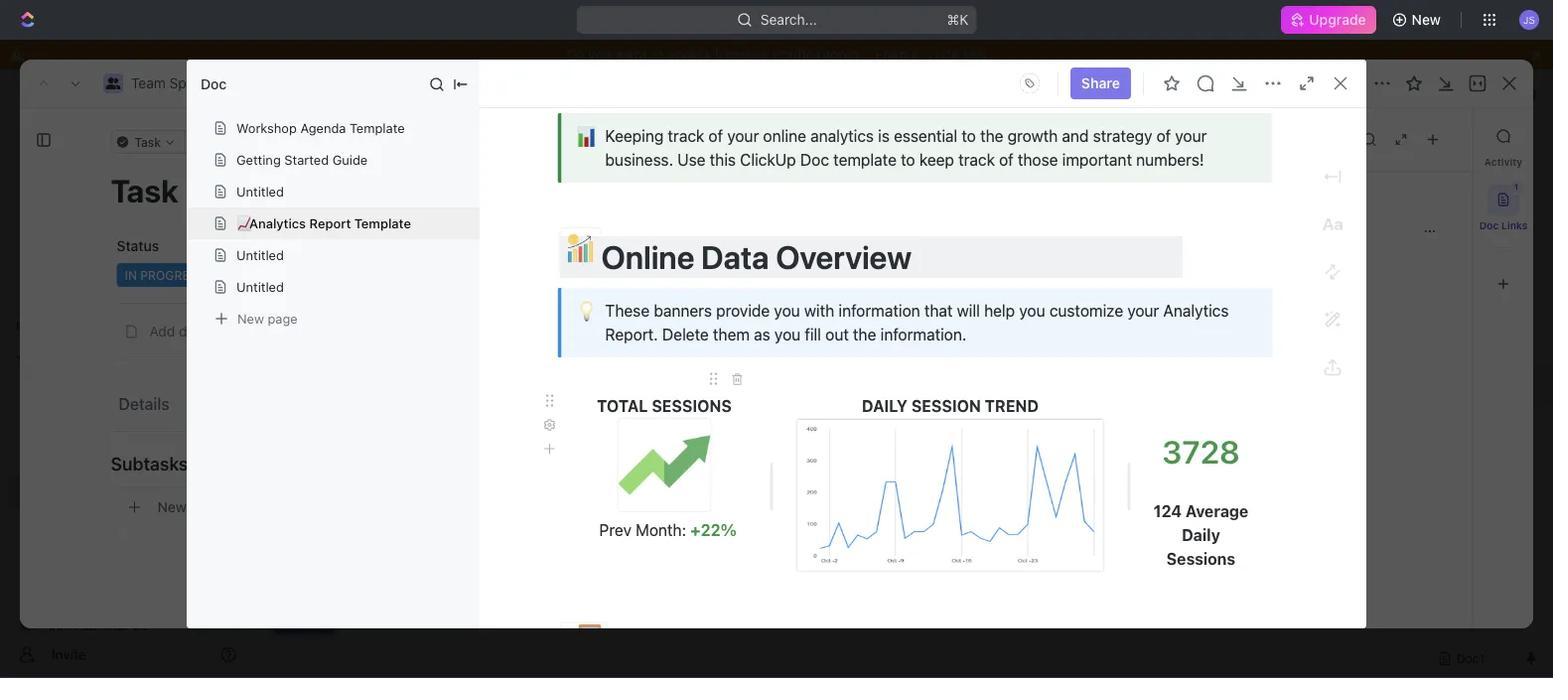 Task type: locate. For each thing, give the bounding box(es) containing it.
user group image
[[106, 77, 121, 89]]

1 vertical spatial hide
[[1319, 214, 1349, 231]]

add task up customize
[[1410, 157, 1470, 174]]

agenda
[[300, 121, 346, 136]]

0 vertical spatial project
[[504, 85, 551, 101]]

1 vertical spatial add task
[[448, 466, 500, 480]]

projects /
[[410, 85, 476, 101]]

1 vertical spatial track
[[959, 151, 995, 170]]

project 2 down agenda
[[301, 149, 419, 181]]

1 vertical spatial add
[[150, 323, 175, 340]]

3728
[[1163, 434, 1241, 471]]

projects link down team space
[[60, 443, 189, 475]]

created
[[1169, 77, 1214, 90]]

0 vertical spatial team
[[131, 75, 166, 91]]

0 horizontal spatial 2
[[396, 149, 413, 181]]

1 vertical spatial this
[[710, 151, 736, 170]]

new inside new task button
[[157, 499, 187, 516]]

the inside these banners provide you with information that will help you customize your analytics report. delete them as you fill out the information.
[[853, 326, 877, 345]]

0 vertical spatial new
[[1412, 11, 1442, 28]]

your
[[728, 127, 759, 146], [1176, 127, 1208, 146], [1128, 302, 1160, 321]]

important
[[1063, 151, 1133, 170]]

the left growth
[[981, 127, 1004, 146]]

share button
[[1280, 68, 1342, 99], [1303, 77, 1365, 109]]

dropdown menu image
[[1014, 68, 1046, 99]]

report
[[310, 216, 351, 231]]

124
[[1154, 503, 1182, 522]]

1 horizontal spatial hide
[[1319, 214, 1349, 231]]

1 horizontal spatial add task button
[[1398, 150, 1482, 182]]

new page
[[237, 311, 298, 326]]

invite
[[52, 647, 86, 663]]

daily
[[1183, 526, 1221, 545]]

this
[[963, 46, 988, 63], [710, 151, 736, 170]]

1 horizontal spatial the
[[981, 127, 1004, 146]]

/ up 86dqk6r6a
[[217, 75, 222, 91]]

js button
[[1514, 4, 1546, 36]]

dates
[[552, 238, 590, 254]]

subtasks button
[[111, 440, 965, 488]]

new down subtasks
[[157, 499, 187, 516]]

projects down team space
[[60, 451, 112, 467]]

0 vertical spatial project 2
[[504, 85, 563, 101]]

list link
[[399, 209, 426, 236]]

0 horizontal spatial /
[[217, 75, 222, 91]]

analytics
[[1164, 302, 1229, 321]]

team right "team space, ," element
[[48, 417, 82, 433]]

growth
[[1008, 127, 1058, 146]]

1 horizontal spatial your
[[1128, 302, 1160, 321]]

relationships up 'assignees'
[[770, 238, 858, 254]]

this right use
[[710, 151, 736, 170]]

favorites button
[[8, 314, 76, 338]]

0 vertical spatial task
[[1440, 157, 1470, 174]]

0
[[1194, 303, 1202, 319]]

space down details
[[86, 417, 126, 433]]

1 horizontal spatial task
[[474, 466, 500, 480]]

of up the numbers!
[[1157, 127, 1172, 146]]

1 vertical spatial relationships
[[770, 238, 858, 254]]

delete
[[663, 326, 709, 345]]

calendar
[[463, 214, 522, 231]]

template up guide
[[350, 121, 405, 136]]

team for team space / projects
[[131, 75, 166, 91]]

2 vertical spatial new
[[157, 499, 187, 516]]

total
[[597, 397, 648, 416]]

new inside new button
[[1412, 11, 1442, 28]]

1 vertical spatial task
[[474, 466, 500, 480]]

untitled down important
[[1101, 223, 1152, 239]]

these banners provide you with information that will help you customize your analytics report. delete them as you fill out the information.
[[606, 302, 1234, 345]]

1 inside button
[[1515, 182, 1519, 191]]

list
[[403, 214, 426, 231]]

1 horizontal spatial /
[[472, 85, 476, 101]]

0 vertical spatial projects link
[[385, 81, 468, 105]]

1 vertical spatial project 2
[[301, 149, 419, 181]]

report.
[[606, 326, 658, 345]]

this down ⌘k
[[963, 46, 988, 63]]

0 horizontal spatial add
[[150, 323, 175, 340]]

team right user group icon
[[131, 75, 166, 91]]

add task button up customize
[[1398, 150, 1482, 182]]

of left online
[[709, 127, 723, 146]]

0 vertical spatial 1
[[1515, 182, 1519, 191]]

search...
[[761, 11, 817, 28]]

hide down ⌘k
[[929, 46, 960, 63]]

1 vertical spatial new
[[237, 311, 264, 326]]

the right out
[[853, 326, 877, 345]]

project 2 right projects / at the top left of page
[[504, 85, 563, 101]]

these
[[606, 302, 650, 321]]

of left those
[[1000, 151, 1014, 170]]

add task
[[1410, 157, 1470, 174], [448, 466, 500, 480]]

0 vertical spatial add task
[[1410, 157, 1470, 174]]

2 vertical spatial task
[[190, 499, 221, 516]]

0 vertical spatial team space link
[[131, 75, 210, 91]]

doc left links on the right of the page
[[1480, 220, 1500, 231]]

1 horizontal spatial space
[[169, 75, 210, 91]]

projects link left project 2 link
[[385, 81, 468, 105]]

task for bottommost add task button
[[474, 466, 500, 480]]

0 vertical spatial add task button
[[1398, 150, 1482, 182]]

0 vertical spatial the
[[981, 127, 1004, 146]]

0 horizontal spatial 1
[[789, 267, 795, 282]]

task inside button
[[190, 499, 221, 516]]

doc inside task sidebar navigation tab list
[[1480, 220, 1500, 231]]

tree containing team space
[[8, 376, 244, 678]]

new for new task
[[157, 499, 187, 516]]

to
[[651, 46, 665, 63], [962, 127, 977, 146], [901, 151, 916, 170], [399, 238, 412, 254]]

projects inside sidebar navigation
[[60, 451, 112, 467]]

js
[[1524, 14, 1536, 25]]

💡
[[576, 300, 594, 322]]

2 horizontal spatial add
[[1410, 157, 1437, 174]]

team
[[131, 75, 166, 91], [48, 417, 82, 433]]

home link
[[8, 126, 244, 158]]

1 vertical spatial 1
[[789, 267, 795, 282]]

0 horizontal spatial project 2
[[301, 149, 419, 181]]

0 horizontal spatial team
[[48, 417, 82, 433]]

/
[[217, 75, 222, 91], [472, 85, 476, 101]]

notifications?
[[773, 46, 861, 63]]

1
[[1515, 182, 1519, 191], [789, 267, 795, 282]]

relationships down the created
[[1081, 128, 1204, 151]]

0 horizontal spatial hide
[[929, 46, 960, 63]]

1 vertical spatial project
[[301, 149, 390, 181]]

you right help
[[1020, 302, 1046, 321]]

1 for 1 doc
[[789, 267, 795, 282]]

0 horizontal spatial add task button
[[424, 462, 508, 485]]

numbers!
[[1137, 151, 1205, 170]]

0 horizontal spatial the
[[853, 326, 877, 345]]

data
[[702, 239, 769, 277]]

team space link right user group icon
[[131, 75, 210, 91]]

0 horizontal spatial new
[[157, 499, 187, 516]]

projects left project 2 link
[[410, 85, 463, 101]]

untitled inside task sidebar content section
[[1101, 223, 1152, 239]]

1 vertical spatial space
[[86, 417, 126, 433]]

📈analytics report template
[[236, 216, 411, 231]]

0 horizontal spatial projects link
[[60, 443, 189, 475]]

space up 86dqk6r6a
[[169, 75, 210, 91]]

trend
[[985, 397, 1039, 416]]

favorites
[[16, 319, 68, 333]]

1 horizontal spatial new
[[237, 311, 264, 326]]

1 horizontal spatial relationships
[[1081, 128, 1204, 151]]

2 horizontal spatial task
[[1440, 157, 1470, 174]]

add up new task button
[[448, 466, 471, 480]]

doc down analytics
[[801, 151, 830, 170]]

new for new page
[[237, 311, 264, 326]]

your up the numbers!
[[1176, 127, 1208, 146]]

0 vertical spatial space
[[169, 75, 210, 91]]

project down agenda
[[301, 149, 390, 181]]

untitled up the new page
[[236, 280, 284, 295]]

team space link
[[131, 75, 210, 91], [48, 409, 240, 441]]

hide
[[929, 46, 960, 63], [1319, 214, 1349, 231]]

your up clickup
[[728, 127, 759, 146]]

2 horizontal spatial projects
[[410, 85, 463, 101]]

0 horizontal spatial your
[[728, 127, 759, 146]]

details button
[[111, 386, 177, 422]]

0 vertical spatial relationships
[[1081, 128, 1204, 151]]

2/5
[[308, 612, 324, 623]]

new task
[[157, 499, 221, 516]]

template up assigned to
[[355, 216, 411, 231]]

daily
[[862, 397, 908, 416]]

customize
[[1050, 302, 1124, 321]]

team inside tree
[[48, 417, 82, 433]]

untitled down 📈analytics
[[236, 248, 284, 263]]

the
[[981, 127, 1004, 146], [853, 326, 877, 345]]

browser
[[716, 46, 769, 63]]

0 horizontal spatial this
[[710, 151, 736, 170]]

project right projects / at the top left of page
[[504, 85, 551, 101]]

home
[[48, 134, 86, 150]]

/ left project 2 link
[[472, 85, 476, 101]]

team space
[[48, 417, 126, 433]]

projects up workshop
[[229, 75, 282, 91]]

0 horizontal spatial relationships
[[770, 238, 858, 254]]

untitled down 'getting'
[[236, 184, 284, 199]]

sidebar navigation
[[0, 70, 253, 679]]

1 vertical spatial projects link
[[60, 443, 189, 475]]

0 vertical spatial this
[[963, 46, 988, 63]]

1 vertical spatial template
[[355, 216, 411, 231]]

0 vertical spatial template
[[350, 121, 405, 136]]

new for new
[[1412, 11, 1442, 28]]

help
[[985, 302, 1016, 321]]

1 horizontal spatial track
[[959, 151, 995, 170]]

add left description at the left of page
[[150, 323, 175, 340]]

to left keep
[[901, 151, 916, 170]]

share
[[1082, 75, 1121, 91], [1292, 75, 1330, 91], [1315, 85, 1353, 101]]

your left the analytics
[[1128, 302, 1160, 321]]

assigned
[[334, 238, 395, 254]]

and
[[1063, 127, 1089, 146]]

track up use
[[668, 127, 705, 146]]

track right keep
[[959, 151, 995, 170]]

1 horizontal spatial projects
[[229, 75, 282, 91]]

1 horizontal spatial projects link
[[385, 81, 468, 105]]

1 horizontal spatial 2
[[555, 85, 563, 101]]

1 horizontal spatial add task
[[1410, 157, 1470, 174]]

team space link up subtasks
[[48, 409, 240, 441]]

template
[[350, 121, 405, 136], [355, 216, 411, 231]]

links
[[1502, 220, 1528, 231]]

add task up new task button
[[448, 466, 500, 480]]

those
[[1018, 151, 1059, 170]]

1 horizontal spatial team
[[131, 75, 166, 91]]

1 vertical spatial add task button
[[424, 462, 508, 485]]

2 horizontal spatial of
[[1157, 127, 1172, 146]]

doc up 86dqk6r6a
[[201, 76, 227, 92]]

1 horizontal spatial 1
[[1515, 182, 1519, 191]]

space inside tree
[[86, 417, 126, 433]]

1 vertical spatial the
[[853, 326, 877, 345]]

0 horizontal spatial project
[[301, 149, 390, 181]]

0 horizontal spatial task
[[190, 499, 221, 516]]

add up customize
[[1410, 157, 1437, 174]]

1 horizontal spatial this
[[963, 46, 988, 63]]

project 2 link
[[480, 81, 568, 105]]

new up automations
[[1412, 11, 1442, 28]]

2 horizontal spatial new
[[1412, 11, 1442, 28]]

do you want to enable browser notifications? enable hide this
[[566, 46, 988, 63]]

page
[[268, 311, 298, 326]]

space for team space / projects
[[169, 75, 210, 91]]

0 vertical spatial track
[[668, 127, 705, 146]]

projects for projects /
[[410, 85, 463, 101]]

0 horizontal spatial projects
[[60, 451, 112, 467]]

as
[[754, 326, 771, 345]]

0 horizontal spatial space
[[86, 417, 126, 433]]

hide left customize button
[[1319, 214, 1349, 231]]

on
[[1217, 77, 1231, 90]]

task sidebar navigation tab list
[[1480, 120, 1528, 300]]

relationships inside task sidebar content section
[[1081, 128, 1204, 151]]

team space / projects
[[131, 75, 282, 91]]

new left page
[[237, 311, 264, 326]]

to down list link
[[399, 238, 412, 254]]

workshop agenda template
[[236, 121, 405, 136]]

1 vertical spatial team
[[48, 417, 82, 433]]

1 horizontal spatial add
[[448, 466, 471, 480]]

0 horizontal spatial add task
[[448, 466, 500, 480]]

you
[[588, 46, 612, 63], [774, 302, 801, 321], [1020, 302, 1046, 321], [775, 326, 801, 345]]

1 vertical spatial team space link
[[48, 409, 240, 441]]

new task button
[[111, 488, 965, 528]]

tree
[[8, 376, 244, 678]]

2 vertical spatial add
[[448, 466, 471, 480]]

add task button up new task button
[[424, 462, 508, 485]]



Task type: describe. For each thing, give the bounding box(es) containing it.
getting
[[236, 153, 281, 167]]

prev month: +22%
[[582, 522, 737, 540]]

1 horizontal spatial of
[[1000, 151, 1014, 170]]

want
[[616, 46, 648, 63]]

table link
[[555, 209, 594, 236]]

information
[[839, 302, 921, 321]]

assignees button
[[759, 259, 852, 283]]

📈analytics
[[236, 216, 306, 231]]

spaces
[[16, 353, 58, 367]]

keeping track of your online analytics is essential to the growth and strategy of your business. use this clickup doc template to keep track of those important numbers!
[[606, 127, 1212, 170]]

online
[[602, 239, 695, 277]]

0 horizontal spatial track
[[668, 127, 705, 146]]

clickup
[[740, 151, 797, 170]]

0 vertical spatial add
[[1410, 157, 1437, 174]]

you right as
[[775, 326, 801, 345]]

tree inside sidebar navigation
[[8, 376, 244, 678]]

dashboards link
[[8, 228, 244, 259]]

session
[[912, 397, 982, 416]]

1 vertical spatial 2
[[396, 149, 413, 181]]

nov
[[1235, 77, 1257, 90]]

template for 📈analytics report template
[[355, 216, 411, 231]]

calendar link
[[459, 209, 522, 236]]

total sessions
[[597, 397, 732, 416]]

2 horizontal spatial your
[[1176, 127, 1208, 146]]

1 horizontal spatial project 2
[[504, 85, 563, 101]]

assignees
[[784, 264, 843, 278]]

getting started guide
[[236, 153, 368, 167]]

workshop
[[236, 121, 297, 136]]

1 doc
[[789, 267, 823, 282]]

add inside "button"
[[150, 323, 175, 340]]

team space, , element
[[18, 415, 38, 435]]

0 vertical spatial 2
[[555, 85, 563, 101]]

board link
[[323, 209, 366, 236]]

1 horizontal spatial project
[[504, 85, 551, 101]]

guide
[[333, 153, 368, 167]]

your inside these banners provide you with information that will help you customize your analytics report. delete them as you fill out the information.
[[1128, 302, 1160, 321]]

Search tasks... text field
[[1307, 256, 1505, 286]]

month:
[[636, 522, 687, 540]]

to right essential
[[962, 127, 977, 146]]

onboarding checklist button element
[[277, 610, 293, 626]]

team for team space
[[48, 417, 82, 433]]

add description button
[[118, 316, 958, 348]]

hide inside dropdown button
[[1319, 214, 1349, 231]]

analytics
[[811, 127, 874, 146]]

overview
[[776, 239, 912, 277]]

projects for projects
[[60, 451, 112, 467]]

onboarding checklist button image
[[277, 610, 293, 626]]

created on nov 17
[[1169, 77, 1272, 90]]

assigned to
[[334, 238, 412, 254]]

dashboards
[[48, 235, 125, 251]]

fill
[[805, 326, 822, 345]]

template for workshop agenda template
[[350, 121, 405, 136]]

to right want
[[651, 46, 665, 63]]

upgrade
[[1310, 11, 1367, 28]]

0 vertical spatial hide
[[929, 46, 960, 63]]

0 horizontal spatial of
[[709, 127, 723, 146]]

task sidebar content section
[[1056, 108, 1473, 629]]

is
[[879, 127, 890, 146]]

information.
[[881, 326, 967, 345]]

enable
[[875, 46, 919, 63]]

enable
[[668, 46, 712, 63]]

Edit task name text field
[[111, 172, 965, 210]]

keeping
[[606, 127, 664, 146]]

activity
[[1485, 156, 1523, 167]]

automations button
[[1374, 78, 1476, 108]]

customize
[[1385, 214, 1455, 231]]

average
[[1186, 503, 1249, 522]]

you left with
[[774, 302, 801, 321]]

1 for 1
[[1515, 182, 1519, 191]]

references
[[1101, 302, 1186, 320]]

out
[[826, 326, 849, 345]]

17
[[1260, 77, 1272, 90]]

strategy
[[1094, 127, 1153, 146]]

online data overview
[[602, 239, 1184, 277]]

banners
[[654, 302, 712, 321]]

1 button
[[1488, 181, 1523, 216]]

provide
[[716, 302, 770, 321]]

template
[[834, 151, 897, 170]]

references 0
[[1101, 302, 1202, 320]]

space for team space
[[86, 417, 126, 433]]

use
[[678, 151, 706, 170]]

untitled button
[[1101, 223, 1410, 239]]

status
[[117, 238, 159, 254]]

automations
[[1383, 85, 1466, 101]]

+22%
[[691, 522, 737, 540]]

team space link inside tree
[[48, 409, 240, 441]]

this inside keeping track of your online analytics is essential to the growth and strategy of your business. use this clickup doc template to keep track of those important numbers!
[[710, 151, 736, 170]]

them
[[713, 326, 750, 345]]

86dqk6r6a button
[[184, 130, 264, 154]]

add description
[[150, 323, 251, 340]]

task for the right add task button
[[1440, 157, 1470, 174]]

started
[[284, 153, 329, 167]]

you right "do" on the top left of page
[[588, 46, 612, 63]]

upgrade link
[[1282, 6, 1377, 34]]

online
[[764, 127, 807, 146]]

with
[[805, 302, 835, 321]]

the inside keeping track of your online analytics is essential to the growth and strategy of your business. use this clickup doc template to keep track of those important numbers!
[[981, 127, 1004, 146]]

doc up with
[[799, 267, 823, 282]]

hide button
[[1295, 209, 1355, 236]]

customize button
[[1359, 209, 1461, 236]]

doc inside keeping track of your online analytics is essential to the growth and strategy of your business. use this clickup doc template to keep track of those important numbers!
[[801, 151, 830, 170]]

sessions
[[1167, 550, 1236, 569]]

do
[[566, 46, 585, 63]]



Task type: vqa. For each thing, say whether or not it's contained in the screenshot.
The References
yes



